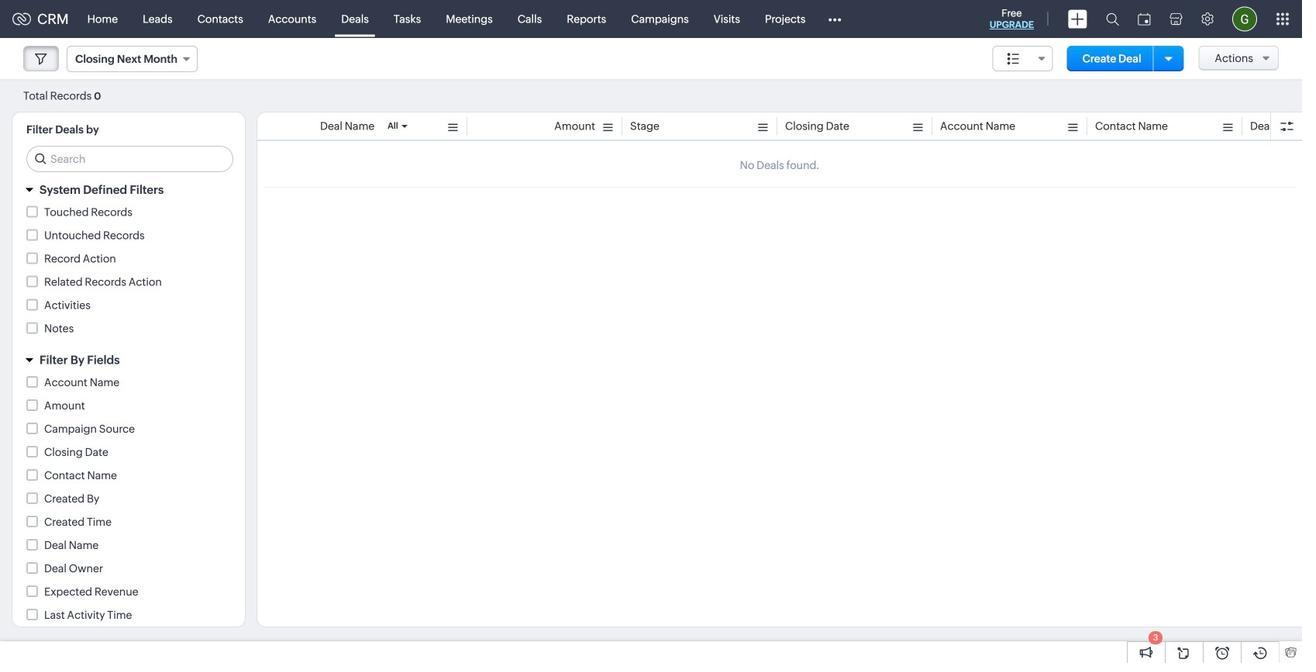 Task type: vqa. For each thing, say whether or not it's contained in the screenshot.
'Search' icon
yes



Task type: describe. For each thing, give the bounding box(es) containing it.
create menu image
[[1069, 10, 1088, 28]]

Other Modules field
[[819, 7, 852, 31]]

Search text field
[[27, 147, 233, 171]]

logo image
[[12, 13, 31, 25]]

size image
[[1008, 52, 1020, 66]]

profile element
[[1224, 0, 1267, 38]]

none field size
[[993, 46, 1054, 71]]

search image
[[1107, 12, 1120, 26]]

create menu element
[[1059, 0, 1097, 38]]



Task type: locate. For each thing, give the bounding box(es) containing it.
calendar image
[[1138, 13, 1152, 25]]

search element
[[1097, 0, 1129, 38]]

profile image
[[1233, 7, 1258, 31]]

None field
[[67, 46, 198, 72], [993, 46, 1054, 71], [67, 46, 198, 72]]



